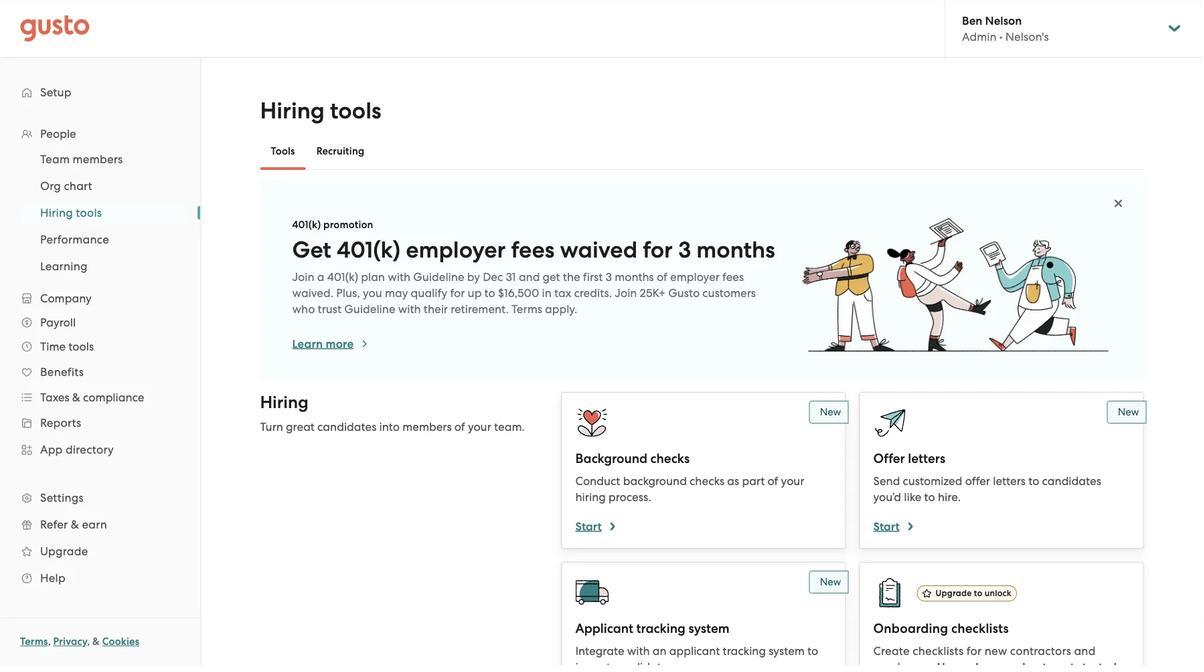Task type: describe. For each thing, give the bounding box(es) containing it.
payroll
[[40, 316, 76, 330]]

a
[[317, 271, 325, 284]]

0 vertical spatial 3
[[679, 237, 692, 264]]

more
[[326, 337, 354, 351]]

the
[[563, 271, 581, 284]]

credits.
[[574, 287, 612, 300]]

upgrade for upgrade to unlock
[[936, 589, 972, 599]]

tools tab panel
[[260, 178, 1147, 666]]

tools
[[271, 145, 295, 157]]

checklists for onboarding
[[952, 622, 1010, 637]]

integrate with an applicant tracking system to import candidates.
[[576, 645, 819, 666]]

an
[[653, 645, 667, 659]]

waived.
[[292, 287, 334, 300]]

0 vertical spatial guideline
[[414, 271, 465, 284]]

app directory
[[40, 444, 114, 457]]

taxes
[[40, 391, 69, 405]]

team.
[[494, 421, 525, 434]]

upgrade link
[[13, 540, 187, 564]]

into
[[380, 421, 400, 434]]

org chart
[[40, 180, 92, 193]]

hiring tools tab list
[[260, 133, 1145, 170]]

background
[[576, 452, 648, 467]]

tax
[[555, 287, 572, 300]]

31
[[506, 271, 516, 284]]

onboarding
[[874, 622, 949, 637]]

send
[[874, 475, 901, 488]]

new for applicant tracking system
[[820, 577, 842, 589]]

0 vertical spatial for
[[643, 237, 673, 264]]

gusto navigation element
[[0, 58, 200, 614]]

candidates.
[[614, 661, 676, 666]]

unlock
[[985, 589, 1012, 599]]

as
[[728, 475, 740, 488]]

compliance
[[83, 391, 144, 405]]

in
[[542, 287, 552, 300]]

org
[[40, 180, 61, 193]]

hiring
[[576, 491, 606, 504]]

tools button
[[260, 135, 306, 167]]

of inside 401(k) promotion get 401(k) employer fees waived for 3 months join a 401(k) plan with guideline by dec 31 and get the first 3 months of employer fees waived. plus, you may qualify for up to $16,500 in tax credits. join 25k+ gusto customers who trust guideline with their retirement. terms apply.
[[657, 271, 668, 284]]

time tools button
[[13, 335, 187, 359]]

candidates inside send customized offer letters to candidates you'd like to hire.
[[1043, 475, 1102, 488]]

list containing people
[[0, 122, 200, 592]]

0 horizontal spatial letters
[[909, 452, 946, 467]]

team members
[[40, 153, 123, 166]]

applicant tracking system
[[576, 622, 730, 637]]

taxes & compliance
[[40, 391, 144, 405]]

nelson's
[[1006, 30, 1050, 43]]

help link
[[13, 567, 187, 591]]

conduct
[[576, 475, 621, 488]]

of for turn great candidates into members of your team.
[[455, 421, 465, 434]]

25k+
[[640, 287, 666, 300]]

earn
[[82, 519, 107, 532]]

help
[[40, 572, 66, 586]]

time
[[40, 340, 66, 354]]

your for members
[[468, 421, 492, 434]]

to inside integrate with an applicant tracking system to import candidates.
[[808, 645, 819, 659]]

setup link
[[13, 80, 187, 105]]

1 vertical spatial with
[[398, 303, 421, 316]]

0 horizontal spatial for
[[451, 287, 465, 300]]

benefits
[[40, 366, 84, 379]]

reports link
[[13, 411, 187, 435]]

people
[[40, 127, 76, 141]]

0 vertical spatial join
[[292, 271, 315, 284]]

their
[[424, 303, 448, 316]]

retirement.
[[451, 303, 509, 316]]

benefits link
[[13, 360, 187, 385]]

customized
[[903, 475, 963, 488]]

app
[[40, 444, 63, 457]]

app directory link
[[13, 438, 187, 462]]

offer letters
[[874, 452, 946, 467]]

employees.
[[874, 661, 935, 666]]

trust
[[318, 303, 342, 316]]

0 horizontal spatial 3
[[606, 271, 612, 284]]

great
[[286, 421, 315, 434]]

chart
[[64, 180, 92, 193]]

apply.
[[545, 303, 578, 316]]

hiring inside tools tab panel
[[260, 393, 309, 413]]

0 horizontal spatial candidates
[[318, 421, 377, 434]]

team members link
[[24, 147, 187, 172]]

people button
[[13, 122, 187, 146]]

refer & earn link
[[13, 513, 187, 537]]

1 vertical spatial terms
[[20, 636, 48, 649]]

1 vertical spatial tools
[[76, 206, 102, 220]]

reports
[[40, 417, 81, 430]]

performance link
[[24, 228, 187, 252]]

of for conduct background checks as part of your hiring process.
[[768, 475, 779, 488]]

0 vertical spatial 401(k)
[[292, 219, 321, 231]]

background
[[623, 475, 687, 488]]

process.
[[609, 491, 652, 504]]

ben
[[963, 14, 983, 27]]

dec
[[483, 271, 503, 284]]

new for offer letters
[[1119, 407, 1140, 418]]

settings link
[[13, 486, 187, 510]]

learn
[[292, 337, 323, 351]]

1 vertical spatial join
[[615, 287, 637, 300]]

401(k) promotion get 401(k) employer fees waived for 3 months join a 401(k) plan with guideline by dec 31 and get the first 3 months of employer fees waived. plus, you may qualify for up to $16,500 in tax credits. join 25k+ gusto customers who trust guideline with their retirement. terms apply.
[[292, 219, 776, 316]]

2 , from the left
[[87, 636, 90, 649]]

admin
[[963, 30, 997, 43]]

hiring inside list
[[40, 206, 73, 220]]

performance
[[40, 233, 109, 247]]

turn
[[260, 421, 283, 434]]

and inside create checklists for new contractors and employees.
[[1075, 645, 1096, 659]]

0 vertical spatial tools
[[330, 97, 382, 125]]



Task type: vqa. For each thing, say whether or not it's contained in the screenshot.
Recommendations inside Gusto navigation element
no



Task type: locate. For each thing, give the bounding box(es) containing it.
promotion
[[324, 219, 374, 231]]

upgrade
[[40, 545, 88, 559], [936, 589, 972, 599]]

setup
[[40, 86, 72, 99]]

0 horizontal spatial of
[[455, 421, 465, 434]]

members
[[73, 153, 123, 166], [403, 421, 452, 434]]

waived
[[560, 237, 638, 264]]

hiring tools
[[260, 97, 382, 125], [40, 206, 102, 220]]

0 horizontal spatial terms
[[20, 636, 48, 649]]

learn more link
[[292, 336, 370, 352]]

recruiting button
[[306, 135, 375, 167]]

months up customers
[[697, 237, 776, 264]]

privacy
[[53, 636, 87, 649]]

employer
[[406, 237, 506, 264], [671, 271, 720, 284]]

guideline
[[414, 271, 465, 284], [345, 303, 396, 316]]

ben nelson admin • nelson's
[[963, 14, 1050, 43]]

& left "cookies" button
[[92, 636, 100, 649]]

create
[[874, 645, 910, 659]]

& inside dropdown button
[[72, 391, 80, 405]]

,
[[48, 636, 51, 649], [87, 636, 90, 649]]

1 horizontal spatial system
[[769, 645, 805, 659]]

candidates
[[318, 421, 377, 434], [1043, 475, 1102, 488]]

your
[[468, 421, 492, 434], [782, 475, 805, 488]]

checklists inside create checklists for new contractors and employees.
[[913, 645, 964, 659]]

home image
[[20, 15, 90, 42]]

who
[[292, 303, 315, 316]]

2 vertical spatial tools
[[69, 340, 94, 354]]

you'd
[[874, 491, 902, 504]]

members down people dropdown button
[[73, 153, 123, 166]]

hiring tools up recruiting button
[[260, 97, 382, 125]]

3 up "gusto"
[[679, 237, 692, 264]]

tools inside dropdown button
[[69, 340, 94, 354]]

members right into
[[403, 421, 452, 434]]

checklists for create
[[913, 645, 964, 659]]

upgrade for upgrade
[[40, 545, 88, 559]]

1 vertical spatial checklists
[[913, 645, 964, 659]]

system
[[689, 622, 730, 637], [769, 645, 805, 659]]

new
[[985, 645, 1008, 659]]

& left earn
[[71, 519, 79, 532]]

1 vertical spatial hiring tools
[[40, 206, 102, 220]]

1 vertical spatial letters
[[994, 475, 1026, 488]]

1 horizontal spatial for
[[643, 237, 673, 264]]

conduct background checks as part of your hiring process.
[[576, 475, 805, 504]]

plan
[[361, 271, 385, 284]]

by
[[467, 271, 480, 284]]

checks up background
[[651, 452, 690, 467]]

with inside integrate with an applicant tracking system to import candidates.
[[628, 645, 650, 659]]

may
[[385, 287, 408, 300]]

1 vertical spatial months
[[615, 271, 654, 284]]

start down you'd
[[874, 520, 900, 534]]

& for compliance
[[72, 391, 80, 405]]

1 start from the left
[[576, 520, 602, 534]]

2 vertical spatial hiring
[[260, 393, 309, 413]]

hiring up the tools at the left of page
[[260, 97, 325, 125]]

list containing team members
[[0, 146, 200, 280]]

guideline up qualify
[[414, 271, 465, 284]]

with up candidates.
[[628, 645, 650, 659]]

your for part
[[782, 475, 805, 488]]

1 vertical spatial checks
[[690, 475, 725, 488]]

months up 25k+
[[615, 271, 654, 284]]

401(k)
[[292, 219, 321, 231], [337, 237, 401, 264], [327, 271, 358, 284]]

contractors
[[1011, 645, 1072, 659]]

for left up at the left
[[451, 287, 465, 300]]

send customized offer letters to candidates you'd like to hire.
[[874, 475, 1102, 504]]

0 vertical spatial candidates
[[318, 421, 377, 434]]

terms inside 401(k) promotion get 401(k) employer fees waived for 3 months join a 401(k) plan with guideline by dec 31 and get the first 3 months of employer fees waived. plus, you may qualify for up to $16,500 in tax credits. join 25k+ gusto customers who trust guideline with their retirement. terms apply.
[[512, 303, 543, 316]]

1 horizontal spatial letters
[[994, 475, 1026, 488]]

1 vertical spatial hiring
[[40, 206, 73, 220]]

1 horizontal spatial candidates
[[1043, 475, 1102, 488]]

your inside conduct background checks as part of your hiring process.
[[782, 475, 805, 488]]

0 horizontal spatial guideline
[[345, 303, 396, 316]]

1 vertical spatial your
[[782, 475, 805, 488]]

1 horizontal spatial of
[[657, 271, 668, 284]]

qualify
[[411, 287, 448, 300]]

start down hiring at the bottom of page
[[576, 520, 602, 534]]

learn more
[[292, 337, 354, 351]]

join left a
[[292, 271, 315, 284]]

to inside 401(k) promotion get 401(k) employer fees waived for 3 months join a 401(k) plan with guideline by dec 31 and get the first 3 months of employer fees waived. plus, you may qualify for up to $16,500 in tax credits. join 25k+ gusto customers who trust guideline with their retirement. terms apply.
[[485, 287, 496, 300]]

members inside tools tab panel
[[403, 421, 452, 434]]

1 vertical spatial and
[[1075, 645, 1096, 659]]

& right taxes
[[72, 391, 80, 405]]

1 horizontal spatial ,
[[87, 636, 90, 649]]

hiring tools link
[[24, 201, 187, 225]]

first
[[583, 271, 603, 284]]

with up may
[[388, 271, 411, 284]]

2 vertical spatial 401(k)
[[327, 271, 358, 284]]

org chart link
[[24, 174, 187, 198]]

hire.
[[939, 491, 961, 504]]

1 horizontal spatial fees
[[723, 271, 744, 284]]

cookies button
[[102, 634, 140, 651]]

0 vertical spatial checklists
[[952, 622, 1010, 637]]

0 vertical spatial &
[[72, 391, 80, 405]]

of up 25k+
[[657, 271, 668, 284]]

your left team.
[[468, 421, 492, 434]]

for inside create checklists for new contractors and employees.
[[967, 645, 982, 659]]

2 horizontal spatial of
[[768, 475, 779, 488]]

directory
[[66, 444, 114, 457]]

1 horizontal spatial hiring tools
[[260, 97, 382, 125]]

turn great candidates into members of your team.
[[260, 421, 525, 434]]

0 vertical spatial and
[[519, 271, 540, 284]]

0 horizontal spatial and
[[519, 271, 540, 284]]

tracking inside integrate with an applicant tracking system to import candidates.
[[723, 645, 766, 659]]

of inside conduct background checks as part of your hiring process.
[[768, 475, 779, 488]]

your right "part"
[[782, 475, 805, 488]]

applicant
[[576, 622, 634, 637]]

0 horizontal spatial months
[[615, 271, 654, 284]]

recruiting
[[317, 145, 365, 157]]

fees up customers
[[723, 271, 744, 284]]

part
[[743, 475, 765, 488]]

checks left as
[[690, 475, 725, 488]]

and inside 401(k) promotion get 401(k) employer fees waived for 3 months join a 401(k) plan with guideline by dec 31 and get the first 3 months of employer fees waived. plus, you may qualify for up to $16,500 in tax credits. join 25k+ gusto customers who trust guideline with their retirement. terms apply.
[[519, 271, 540, 284]]

terms left privacy
[[20, 636, 48, 649]]

1 vertical spatial 3
[[606, 271, 612, 284]]

team
[[40, 153, 70, 166]]

0 vertical spatial of
[[657, 271, 668, 284]]

1 vertical spatial &
[[71, 519, 79, 532]]

2 start from the left
[[874, 520, 900, 534]]

0 horizontal spatial fees
[[511, 237, 555, 264]]

guideline down you
[[345, 303, 396, 316]]

fees up get
[[511, 237, 555, 264]]

join left 25k+
[[615, 287, 637, 300]]

tracking
[[637, 622, 686, 637], [723, 645, 766, 659]]

payroll button
[[13, 311, 187, 335]]

checks inside conduct background checks as part of your hiring process.
[[690, 475, 725, 488]]

start for offer letters
[[874, 520, 900, 534]]

1 vertical spatial for
[[451, 287, 465, 300]]

with
[[388, 271, 411, 284], [398, 303, 421, 316], [628, 645, 650, 659]]

tracking up the an
[[637, 622, 686, 637]]

hiring tools up performance at the top of page
[[40, 206, 102, 220]]

401(k) up get
[[292, 219, 321, 231]]

& inside 'link'
[[71, 519, 79, 532]]

members inside 'link'
[[73, 153, 123, 166]]

1 horizontal spatial join
[[615, 287, 637, 300]]

1 horizontal spatial months
[[697, 237, 776, 264]]

integrate
[[576, 645, 625, 659]]

hiring tools inside list
[[40, 206, 102, 220]]

1 vertical spatial 401(k)
[[337, 237, 401, 264]]

0 horizontal spatial hiring tools
[[40, 206, 102, 220]]

employer up by
[[406, 237, 506, 264]]

1 horizontal spatial and
[[1075, 645, 1096, 659]]

start for background checks
[[576, 520, 602, 534]]

0 vertical spatial your
[[468, 421, 492, 434]]

1 horizontal spatial employer
[[671, 271, 720, 284]]

1 vertical spatial upgrade
[[936, 589, 972, 599]]

up
[[468, 287, 482, 300]]

1 vertical spatial fees
[[723, 271, 744, 284]]

3 right first
[[606, 271, 612, 284]]

0 vertical spatial letters
[[909, 452, 946, 467]]

create checklists for new contractors and employees.
[[874, 645, 1096, 666]]

learning link
[[24, 255, 187, 279]]

for
[[643, 237, 673, 264], [451, 287, 465, 300], [967, 645, 982, 659]]

offer
[[874, 452, 906, 467]]

1 horizontal spatial terms
[[512, 303, 543, 316]]

0 horizontal spatial employer
[[406, 237, 506, 264]]

1 horizontal spatial 3
[[679, 237, 692, 264]]

401(k) up plus,
[[327, 271, 358, 284]]

join
[[292, 271, 315, 284], [615, 287, 637, 300]]

0 vertical spatial members
[[73, 153, 123, 166]]

of left team.
[[455, 421, 465, 434]]

2 vertical spatial with
[[628, 645, 650, 659]]

upgrade down refer & earn
[[40, 545, 88, 559]]

0 horizontal spatial ,
[[48, 636, 51, 649]]

0 horizontal spatial join
[[292, 271, 315, 284]]

1 vertical spatial members
[[403, 421, 452, 434]]

checklists up create checklists for new contractors and employees.
[[952, 622, 1010, 637]]

& for earn
[[71, 519, 79, 532]]

onboarding checklists
[[874, 622, 1010, 637]]

tracking right applicant
[[723, 645, 766, 659]]

checklists down onboarding checklists
[[913, 645, 964, 659]]

0 vertical spatial hiring tools
[[260, 97, 382, 125]]

, left "cookies" button
[[87, 636, 90, 649]]

letters right offer
[[994, 475, 1026, 488]]

for up 25k+
[[643, 237, 673, 264]]

system inside integrate with an applicant tracking system to import candidates.
[[769, 645, 805, 659]]

0 vertical spatial tracking
[[637, 622, 686, 637]]

upgrade inside list
[[40, 545, 88, 559]]

tools up recruiting button
[[330, 97, 382, 125]]

0 vertical spatial upgrade
[[40, 545, 88, 559]]

for left new
[[967, 645, 982, 659]]

new for background checks
[[820, 407, 842, 418]]

0 vertical spatial fees
[[511, 237, 555, 264]]

letters
[[909, 452, 946, 467], [994, 475, 1026, 488]]

to
[[485, 287, 496, 300], [1029, 475, 1040, 488], [925, 491, 936, 504], [975, 589, 983, 599], [808, 645, 819, 659]]

2 horizontal spatial for
[[967, 645, 982, 659]]

you
[[363, 287, 382, 300]]

import
[[576, 661, 611, 666]]

0 vertical spatial months
[[697, 237, 776, 264]]

2 vertical spatial &
[[92, 636, 100, 649]]

taxes & compliance button
[[13, 386, 187, 410]]

1 vertical spatial system
[[769, 645, 805, 659]]

0 horizontal spatial upgrade
[[40, 545, 88, 559]]

tools
[[330, 97, 382, 125], [76, 206, 102, 220], [69, 340, 94, 354]]

list
[[0, 122, 200, 592], [0, 146, 200, 280]]

, left privacy
[[48, 636, 51, 649]]

letters inside send customized offer letters to candidates you'd like to hire.
[[994, 475, 1026, 488]]

0 horizontal spatial your
[[468, 421, 492, 434]]

0 vertical spatial checks
[[651, 452, 690, 467]]

applicant
[[670, 645, 720, 659]]

tools right time at the bottom left of the page
[[69, 340, 94, 354]]

0 horizontal spatial system
[[689, 622, 730, 637]]

1 vertical spatial employer
[[671, 271, 720, 284]]

tools down chart
[[76, 206, 102, 220]]

0 vertical spatial employer
[[406, 237, 506, 264]]

1 horizontal spatial start
[[874, 520, 900, 534]]

hiring up turn
[[260, 393, 309, 413]]

1 vertical spatial guideline
[[345, 303, 396, 316]]

checks
[[651, 452, 690, 467], [690, 475, 725, 488]]

1 vertical spatial candidates
[[1043, 475, 1102, 488]]

gusto
[[669, 287, 700, 300]]

2 vertical spatial for
[[967, 645, 982, 659]]

401(k) up plan
[[337, 237, 401, 264]]

with down may
[[398, 303, 421, 316]]

1 horizontal spatial members
[[403, 421, 452, 434]]

hiring down org
[[40, 206, 73, 220]]

1 vertical spatial of
[[455, 421, 465, 434]]

get
[[292, 237, 331, 264]]

letters up customized
[[909, 452, 946, 467]]

0 horizontal spatial tracking
[[637, 622, 686, 637]]

1 vertical spatial tracking
[[723, 645, 766, 659]]

0 vertical spatial with
[[388, 271, 411, 284]]

upgrade inside tools tab panel
[[936, 589, 972, 599]]

0 vertical spatial system
[[689, 622, 730, 637]]

1 , from the left
[[48, 636, 51, 649]]

employer up "gusto"
[[671, 271, 720, 284]]

1 horizontal spatial upgrade
[[936, 589, 972, 599]]

2 vertical spatial of
[[768, 475, 779, 488]]

customers
[[703, 287, 756, 300]]

0 vertical spatial hiring
[[260, 97, 325, 125]]

1 horizontal spatial your
[[782, 475, 805, 488]]

and right contractors
[[1075, 645, 1096, 659]]

like
[[905, 491, 922, 504]]

hiring
[[260, 97, 325, 125], [40, 206, 73, 220], [260, 393, 309, 413]]

terms down $16,500 on the top
[[512, 303, 543, 316]]

0 vertical spatial terms
[[512, 303, 543, 316]]

1 list from the top
[[0, 122, 200, 592]]

2 list from the top
[[0, 146, 200, 280]]

of right "part"
[[768, 475, 779, 488]]

0 horizontal spatial members
[[73, 153, 123, 166]]

3
[[679, 237, 692, 264], [606, 271, 612, 284]]

get
[[543, 271, 561, 284]]

and right 31
[[519, 271, 540, 284]]

plus,
[[336, 287, 360, 300]]

0 horizontal spatial start
[[576, 520, 602, 534]]

upgrade up onboarding checklists
[[936, 589, 972, 599]]

1 horizontal spatial tracking
[[723, 645, 766, 659]]

nelson
[[986, 14, 1023, 27]]

company button
[[13, 287, 187, 311]]

1 horizontal spatial guideline
[[414, 271, 465, 284]]

and
[[519, 271, 540, 284], [1075, 645, 1096, 659]]



